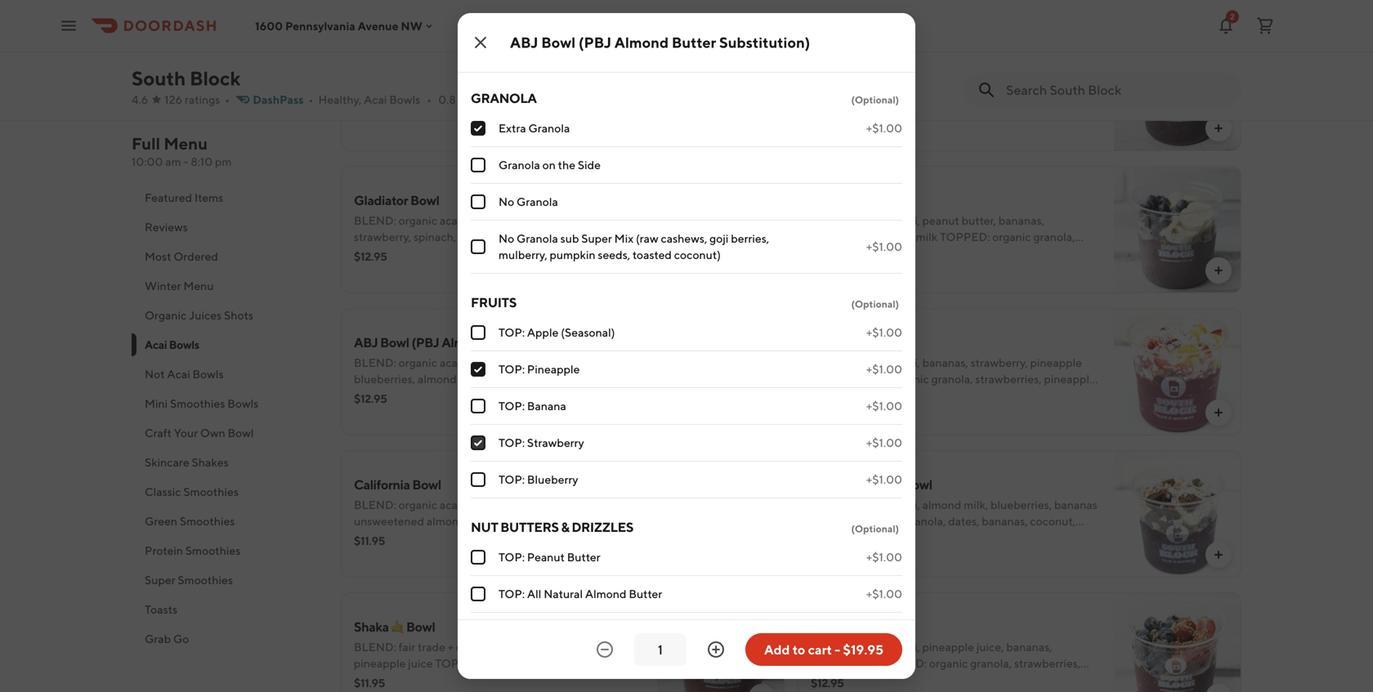 Task type: locate. For each thing, give the bounding box(es) containing it.
not acai bowls button
[[132, 360, 321, 389]]

0 vertical spatial super
[[582, 232, 612, 245]]

classic
[[145, 485, 181, 499]]

strawberries,
[[418, 104, 484, 118], [398, 247, 465, 260], [976, 373, 1042, 386], [572, 641, 638, 654], [573, 657, 639, 671], [1015, 657, 1081, 671]]

1600 pennsylvania avenue nw
[[255, 19, 423, 33]]

granola down protein,
[[517, 232, 558, 245]]

substitution) for abj bowl (pbj almond butter substitution)
[[720, 34, 811, 51]]

pineapple up blueberries
[[354, 657, 406, 671]]

+$1.00 for top: all natural almond butter
[[867, 588, 903, 601]]

smoothies down shakes
[[184, 485, 239, 499]]

granola group
[[471, 89, 903, 274]]

bowls up mini smoothies bowls
[[193, 368, 224, 381]]

0 vertical spatial add:
[[499, 7, 527, 20]]

1 vertical spatial coconut
[[437, 673, 480, 687]]

substitution) up pineapple
[[530, 335, 606, 350]]

top: blueberry
[[499, 473, 579, 487]]

+$1.00 for extra granola
[[867, 121, 903, 135]]

almond butter bowl image
[[1115, 24, 1242, 151]]

1 vertical spatial substitution)
[[530, 335, 606, 350]]

our inside "gladiator bowl blend: organic acai, 20g whey protein, bananas, strawberry, spinach, pineapple juice topped: organic granola, strawberries, blueberries, bananas our granola is certified organic, vegan and gluten-free"
[[576, 247, 597, 260]]

0 vertical spatial (pbj
[[579, 34, 612, 51]]

is inside california bowl blend: organic acai, bananas, blueberries, and unsweetened almond milk topped: organic granola, blueberries, bananas, and hemp hearts calories: 463 our granola is certified organic, vegan and gluten-free
[[418, 548, 426, 561]]

featured items
[[145, 191, 223, 204]]

almond for abj bowl (pbj almond butter substitution) blend: organic acai, all natural almond butter, bananas, blueberries, almond milk  topped: organic granola, blueberries, bananas our granola is certified organic, vegan and gluten-free
[[442, 335, 488, 350]]

protein
[[579, 7, 617, 20], [145, 544, 183, 558]]

1 horizontal spatial strawberry,
[[971, 356, 1029, 370]]

sub
[[561, 232, 579, 245]]

topped: up the 'hemp'
[[492, 515, 542, 528]]

add item to cart image for almond butter bowl
[[1213, 122, 1226, 135]]

cinnamon
[[811, 477, 871, 493]]

0 vertical spatial no
[[499, 195, 515, 209]]

(pbj for abj bowl (pbj almond butter substitution)
[[579, 34, 612, 51]]

4 top: from the top
[[499, 436, 525, 450]]

aloha bowl image
[[1115, 308, 1242, 436]]

(pbj for abj bowl (pbj almond butter substitution) blend: organic acai, all natural almond butter, bananas, blueberries, almond milk  topped: organic granola, blueberries, bananas our granola is certified organic, vegan and gluten-free
[[412, 335, 440, 350]]

pumpkin
[[550, 248, 596, 262]]

top: left apple
[[499, 326, 525, 339]]

2 horizontal spatial juice
[[811, 373, 836, 386]]

1 +$1.00 from the top
[[867, 121, 903, 135]]

granola for no granola
[[517, 195, 558, 209]]

0 horizontal spatial super
[[145, 574, 176, 587]]

2 • from the left
[[309, 93, 314, 106]]

pineapple inside queen bee bowl blend: organic acai, pineapple juice, bananas, strawberries topped: organic granola, strawberries, blueberries, bee pollen calories: 535 our granola is certified organic, vegan and gluten-free
[[923, 641, 975, 654]]

top: for top: all natural almond butter
[[499, 588, 525, 601]]

protein smoothies
[[145, 544, 241, 558]]

block
[[190, 67, 241, 90]]

organic, inside "gladiator bowl blend: organic acai, 20g whey protein, bananas, strawberry, spinach, pineapple juice topped: organic granola, strawberries, blueberries, bananas our granola is certified organic, vegan and gluten-free"
[[410, 263, 452, 276]]

shaka 🤙 bowl blend: fair trade + organic acai, bananas, strawberries, pineapple juice topped: organic granola, strawberries, blueberries and coconut calories: 520 our granola is certified organic, vegan and gluten-free
[[354, 620, 639, 693]]

topped: down natural
[[483, 373, 534, 386]]

1 top: from the top
[[499, 326, 525, 339]]

granola for no granola sub super mix (raw cashews, goji berries, mulberry, pumpkin seeds, toasted coconut)
[[517, 232, 558, 245]]

top: left 'all'
[[499, 588, 525, 601]]

None checkbox
[[471, 7, 486, 21], [471, 43, 486, 58], [471, 121, 486, 136], [471, 240, 486, 254], [471, 587, 486, 602], [471, 7, 486, 21], [471, 43, 486, 58], [471, 121, 486, 136], [471, 240, 486, 254], [471, 587, 486, 602]]

blend: inside "gladiator bowl blend: organic acai, 20g whey protein, bananas, strawberry, spinach, pineapple juice topped: organic granola, strawberries, blueberries, bananas our granola is certified organic, vegan and gluten-free"
[[354, 214, 397, 227]]

1 vertical spatial super
[[145, 574, 176, 587]]

natural
[[544, 588, 583, 601]]

warrior bowl image
[[1115, 0, 1242, 9]]

$12.95 for gladiator
[[354, 250, 387, 263]]

craft
[[145, 427, 172, 440]]

juice down the 'trade'
[[408, 657, 433, 671]]

butter, up granola
[[505, 72, 540, 85]]

acai for not
[[167, 368, 190, 381]]

and inside aloha bowl blend: organic acai, bananas, strawberry, pineapple juice topped: organic granola, strawberries, pineapple, coconut our granola is certified organic, vegan and gluten-free
[[1054, 389, 1074, 402]]

no
[[499, 195, 515, 209], [499, 232, 515, 245]]

gluten- inside "shaka 🤙 bowl blend: fair trade + organic acai, bananas, strawberries, pineapple juice topped: organic granola, strawberries, blueberries and coconut calories: 520 our granola is certified organic, vegan and gluten-free"
[[500, 690, 538, 693]]

2 add: from the top
[[499, 44, 527, 57]]

7 top: from the top
[[499, 588, 525, 601]]

featured
[[145, 191, 192, 204]]

pineapple down 20g
[[459, 230, 511, 244]]

calories: up top: peanut butter
[[555, 531, 600, 545]]

1 horizontal spatial substitution)
[[720, 34, 811, 51]]

1 horizontal spatial •
[[309, 93, 314, 106]]

0 vertical spatial (optional)
[[852, 94, 900, 106]]

cinnamon date bowl image
[[1115, 451, 1242, 578]]

calories:
[[921, 247, 966, 260], [555, 531, 600, 545], [865, 531, 910, 545], [482, 673, 527, 687], [932, 673, 977, 687]]

0 vertical spatial menu
[[164, 134, 208, 153]]

juice inside "gladiator bowl blend: organic acai, 20g whey protein, bananas, strawberry, spinach, pineapple juice topped: organic granola, strawberries, blueberries, bananas our granola is certified organic, vegan and gluten-free"
[[513, 230, 538, 244]]

apple
[[527, 326, 559, 339]]

acai, inside cinnamon date bowl blend: organic acai, almond milk, blueberries, bananas topped: organic granola, dates, bananas, coconut, cinnamon calories: 574 our granola is certified organic, vegan and gluten-free
[[897, 498, 921, 512]]

granola,
[[577, 88, 619, 101], [1034, 230, 1076, 244], [354, 247, 396, 260], [577, 373, 619, 386], [932, 373, 974, 386], [586, 515, 627, 528], [905, 515, 947, 528], [529, 657, 571, 671], [971, 657, 1013, 671]]

abj bowl (pbj almond butter substitution) blend: organic acai, all natural almond butter, bananas, blueberries, almond milk  topped: organic granola, blueberries, bananas our granola is certified organic, vegan and gluten-free
[[354, 335, 643, 419]]

butter up current quantity is 1 number field on the left of the page
[[629, 588, 663, 601]]

is inside abj bowl (pbj almond butter substitution) blend: organic acai, all natural almond butter, bananas, blueberries, almond milk  topped: organic granola, blueberries, bananas our granola is certified organic, vegan and gluten-free
[[528, 389, 535, 402]]

1 vertical spatial protein
[[145, 544, 183, 558]]

2 horizontal spatial •
[[427, 93, 432, 106]]

1 vertical spatial add item to cart image
[[1213, 406, 1226, 420]]

0 vertical spatial butter,
[[505, 72, 540, 85]]

cart
[[809, 642, 833, 658]]

0 horizontal spatial coconut
[[437, 673, 480, 687]]

granola inside blend: organic acai, peanut butter, bananas, blueberries, almond milk  topped: organic granola, blueberries, bananas calories: 633 our granola is certified organic, vegan and gluten-free
[[1013, 247, 1052, 260]]

3 +$1.00 from the top
[[867, 326, 903, 339]]

topped: up cinnamon
[[811, 515, 862, 528]]

milk inside abj bowl (pbj almond butter substitution) blend: organic acai, all natural almond butter, bananas, blueberries, almond milk  topped: organic granola, blueberries, bananas our granola is certified organic, vegan and gluten-free
[[459, 373, 481, 386]]

1 horizontal spatial protein
[[579, 7, 617, 20]]

abj bowl (pbj almond butter substitution) image
[[658, 308, 785, 436]]

and inside blend: organic acai, peanut butter, bananas, blueberries, almond milk  topped: organic granola, blueberries, bananas calories: 633 our granola is certified organic, vegan and gluten-free
[[935, 263, 955, 276]]

0 vertical spatial -
[[184, 155, 188, 168]]

(optional) inside nut butters & drizzles group
[[852, 523, 900, 535]]

1 vertical spatial peanut
[[535, 104, 572, 118]]

menu up organic juices shots
[[183, 279, 214, 293]]

most ordered
[[145, 250, 218, 263]]

1 vertical spatial abj
[[354, 335, 378, 350]]

1 horizontal spatial super
[[582, 232, 612, 245]]

None checkbox
[[471, 326, 486, 340], [471, 362, 486, 377], [471, 399, 486, 414], [471, 436, 486, 451], [471, 473, 486, 487], [471, 550, 486, 565], [471, 326, 486, 340], [471, 362, 486, 377], [471, 399, 486, 414], [471, 436, 486, 451], [471, 473, 486, 487], [471, 550, 486, 565]]

(10g)
[[620, 7, 647, 20]]

- inside full menu 10:00 am - 8:10 pm
[[184, 155, 188, 168]]

add: for add: collagen protein (10g)
[[499, 7, 527, 20]]

topped: up extra
[[483, 88, 534, 101]]

top: left the blueberry
[[499, 473, 525, 487]]

- right cart
[[835, 642, 841, 658]]

butter, inside abj bowl (pbj almond butter substitution) blend: organic acai, all natural almond butter, bananas, blueberries, almond milk  topped: organic granola, blueberries, bananas our granola is certified organic, vegan and gluten-free
[[560, 356, 595, 370]]

3 • from the left
[[427, 93, 432, 106]]

almond inside cinnamon date bowl blend: organic acai, almond milk, blueberries, bananas topped: organic granola, dates, bananas, coconut, cinnamon calories: 574 our granola is certified organic, vegan and gluten-free
[[923, 498, 962, 512]]

add: left collagen
[[499, 7, 527, 20]]

9 +$1.00 from the top
[[867, 588, 903, 601]]

• left 0.8
[[427, 93, 432, 106]]

3 (optional) from the top
[[852, 523, 900, 535]]

1 vertical spatial juice
[[811, 373, 836, 386]]

organic, inside "shaka 🤙 bowl blend: fair trade + organic acai, bananas, strawberries, pineapple juice topped: organic granola, strawberries, blueberries and coconut calories: 520 our granola is certified organic, vegan and gluten-free"
[[400, 690, 442, 693]]

top: down the 'hemp'
[[499, 551, 525, 564]]

0 vertical spatial abj
[[510, 34, 539, 51]]

coconut down '+'
[[437, 673, 480, 687]]

super up seeds,
[[582, 232, 612, 245]]

milk inside california bowl blend: organic acai, bananas, blueberries, and unsweetened almond milk topped: organic granola, blueberries, bananas, and hemp hearts calories: 463 our granola is certified organic, vegan and gluten-free
[[468, 515, 490, 528]]

2 vertical spatial peanut
[[923, 214, 960, 227]]

nw
[[401, 19, 423, 33]]

1 horizontal spatial coconut
[[811, 389, 854, 402]]

butter down nutella bowl image
[[672, 34, 717, 51]]

bananas inside "gladiator bowl blend: organic acai, 20g whey protein, bananas, strawberry, spinach, pineapple juice topped: organic granola, strawberries, blueberries, bananas our granola is certified organic, vegan and gluten-free"
[[531, 247, 574, 260]]

Granola on the Side checkbox
[[471, 158, 486, 173]]

juice for shaka 🤙 bowl
[[408, 657, 433, 671]]

pineapple left juice,
[[923, 641, 975, 654]]

0 horizontal spatial -
[[184, 155, 188, 168]]

+$1.00 for top: pineapple
[[867, 363, 903, 376]]

574
[[912, 531, 932, 545]]

1 vertical spatial -
[[835, 642, 841, 658]]

7 +$1.00 from the top
[[867, 473, 903, 487]]

certified inside california bowl blend: organic acai, bananas, blueberries, and unsweetened almond milk topped: organic granola, blueberries, bananas, and hemp hearts calories: 463 our granola is certified organic, vegan and gluten-free
[[428, 548, 472, 561]]

no inside no granola sub super mix (raw cashews, goji berries, mulberry, pumpkin seeds, toasted coconut)
[[499, 232, 515, 245]]

organic, inside abj bowl (pbj almond butter substitution) blend: organic acai, all natural almond butter, bananas, blueberries, almond milk  topped: organic granola, blueberries, bananas our granola is certified organic, vegan and gluten-free
[[584, 389, 625, 402]]

free inside blend: organic acai, peanut butter, bananas, blueberries, almond milk  topped: organic granola, blueberries, bananas calories: 633 our granola is certified organic, vegan and gluten-free
[[996, 263, 1016, 276]]

loaded pbj bowl blend: organic acai, peanut butter, bananas, blueberries, almond milk  topped: organic granola, blueberries, strawberries, bananas, peanut butter our granola is certified organic, vegan and gluten-free
[[354, 50, 630, 134]]

craft your own bowl
[[145, 427, 254, 440]]

1 horizontal spatial -
[[835, 642, 841, 658]]

1600 pennsylvania avenue nw button
[[255, 19, 436, 33]]

3 top: from the top
[[499, 400, 525, 413]]

bananas, inside "shaka 🤙 bowl blend: fair trade + organic acai, bananas, strawberries, pineapple juice topped: organic granola, strawberries, blueberries and coconut calories: 520 our granola is certified organic, vegan and gluten-free"
[[523, 641, 569, 654]]

0 horizontal spatial (pbj
[[412, 335, 440, 350]]

is
[[395, 121, 403, 134], [1054, 247, 1062, 260], [354, 263, 362, 276], [528, 389, 535, 402], [921, 389, 928, 402], [998, 531, 1006, 545], [418, 548, 426, 561], [618, 673, 626, 687], [1067, 673, 1075, 687]]

smoothies for green
[[180, 515, 235, 528]]

peanut
[[466, 72, 503, 85], [535, 104, 572, 118], [923, 214, 960, 227]]

almond
[[615, 34, 669, 51], [811, 50, 857, 66], [442, 335, 488, 350], [586, 588, 627, 601]]

butter, up 633
[[962, 214, 997, 227]]

add to cart - $19.95 button
[[746, 634, 903, 667]]

and inside queen bee bowl blend: organic acai, pineapple juice, bananas, strawberries topped: organic granola, strawberries, blueberries, bee pollen calories: 535 our granola is certified organic, vegan and gluten-free
[[935, 690, 955, 693]]

gluten- inside blend: organic acai, peanut butter, bananas, blueberries, almond milk  topped: organic granola, blueberries, bananas calories: 633 our granola is certified organic, vegan and gluten-free
[[957, 263, 996, 276]]

substitution) for abj bowl (pbj almond butter substitution) blend: organic acai, all natural almond butter, bananas, blueberries, almond milk  topped: organic granola, blueberries, bananas our granola is certified organic, vegan and gluten-free
[[530, 335, 606, 350]]

granola inside california bowl blend: organic acai, bananas, blueberries, and unsweetened almond milk topped: organic granola, blueberries, bananas, and hemp hearts calories: 463 our granola is certified organic, vegan and gluten-free
[[377, 548, 416, 561]]

0 horizontal spatial butter,
[[505, 72, 540, 85]]

2 vertical spatial acai
[[167, 368, 190, 381]]

gladiator bowl blend: organic acai, 20g whey protein, bananas, strawberry, spinach, pineapple juice topped: organic granola, strawberries, blueberries, bananas our granola is certified organic, vegan and gluten-free
[[354, 193, 638, 276]]

add: sea moss
[[499, 44, 578, 57]]

top: left the banana
[[499, 400, 525, 413]]

2 no from the top
[[499, 232, 515, 245]]

bowls for mini
[[228, 397, 259, 411]]

top: right all
[[499, 363, 525, 376]]

butter, inside blend: organic acai, peanut butter, bananas, blueberries, almond milk  topped: organic granola, blueberries, bananas calories: 633 our granola is certified organic, vegan and gluten-free
[[962, 214, 997, 227]]

cinnamon date bowl blend: organic acai, almond milk, blueberries, bananas topped: organic granola, dates, bananas, coconut, cinnamon calories: 574 our granola is certified organic, vegan and gluten-free
[[811, 477, 1098, 561]]

queen bee bowl image
[[1115, 593, 1242, 693]]

almond inside abj bowl (pbj almond butter substitution) blend: organic acai, all natural almond butter, bananas, blueberries, almond milk  topped: organic granola, blueberries, bananas our granola is certified organic, vegan and gluten-free
[[442, 335, 488, 350]]

1 no from the top
[[499, 195, 515, 209]]

2 horizontal spatial peanut
[[923, 214, 960, 227]]

bananas inside blend: organic acai, peanut butter, bananas, blueberries, almond milk  topped: organic granola, blueberries, bananas calories: 633 our granola is certified organic, vegan and gluten-free
[[875, 247, 918, 260]]

butter
[[672, 34, 717, 51], [860, 50, 897, 66], [490, 335, 527, 350], [567, 551, 601, 564], [629, 588, 663, 601]]

bowls down pbj
[[389, 93, 421, 106]]

acai right healthy,
[[364, 93, 387, 106]]

butter, down (seasonal)
[[560, 356, 595, 370]]

1 add: from the top
[[499, 7, 527, 20]]

add:
[[499, 7, 527, 20], [499, 44, 527, 57]]

add item to cart image
[[1213, 122, 1226, 135], [1213, 406, 1226, 420]]

queen bee bowl blend: organic acai, pineapple juice, bananas, strawberries topped: organic granola, strawberries, blueberries, bee pollen calories: 535 our granola is certified organic, vegan and gluten-free
[[811, 620, 1081, 693]]

1 (optional) from the top
[[852, 94, 900, 106]]

almond inside california bowl blend: organic acai, bananas, blueberries, and unsweetened almond milk topped: organic granola, blueberries, bananas, and hemp hearts calories: 463 our granola is certified organic, vegan and gluten-free
[[427, 515, 466, 528]]

2 vertical spatial butter,
[[560, 356, 595, 370]]

add: left sea
[[499, 44, 527, 57]]

and
[[529, 121, 549, 134], [488, 263, 508, 276], [935, 263, 955, 276], [1054, 389, 1074, 402], [388, 405, 408, 419], [578, 498, 597, 512], [466, 531, 486, 545], [552, 548, 572, 561], [845, 548, 865, 561], [415, 673, 435, 687], [478, 690, 497, 693], [935, 690, 955, 693]]

abj inside abj bowl (pbj almond butter substitution) blend: organic acai, all natural almond butter, bananas, blueberries, almond milk  topped: organic granola, blueberries, bananas our granola is certified organic, vegan and gluten-free
[[354, 335, 378, 350]]

cashews,
[[661, 232, 708, 245]]

juice down "aloha"
[[811, 373, 836, 386]]

+$1.00
[[867, 121, 903, 135], [867, 240, 903, 254], [867, 326, 903, 339], [867, 363, 903, 376], [867, 400, 903, 413], [867, 436, 903, 450], [867, 473, 903, 487], [867, 551, 903, 564], [867, 588, 903, 601]]

protein inside abj bowl (pbj almond butter substitution) dialog
[[579, 7, 617, 20]]

vegan
[[495, 121, 527, 134], [454, 263, 486, 276], [901, 263, 933, 276], [1020, 389, 1052, 402], [354, 405, 386, 419], [518, 548, 550, 561], [811, 548, 843, 561], [444, 690, 476, 693], [901, 690, 933, 693]]

protein left (10g)
[[579, 7, 617, 20]]

no down whey
[[499, 232, 515, 245]]

0 vertical spatial substitution)
[[720, 34, 811, 51]]

$12.95
[[354, 108, 387, 121], [354, 250, 387, 263], [354, 392, 387, 406], [811, 677, 844, 690]]

almond inside nut butters & drizzles group
[[586, 588, 627, 601]]

almond for abj bowl (pbj almond butter substitution)
[[615, 34, 669, 51]]

blend: inside cinnamon date bowl blend: organic acai, almond milk, blueberries, bananas topped: organic granola, dates, bananas, coconut, cinnamon calories: 574 our granola is certified organic, vegan and gluten-free
[[811, 498, 854, 512]]

calories: left the 520
[[482, 673, 527, 687]]

abj bowl (pbj almond butter substitution)
[[510, 34, 811, 51]]

+$1.00 for top: blueberry
[[867, 473, 903, 487]]

almond for top: all natural almond butter
[[586, 588, 627, 601]]

granola, inside cinnamon date bowl blend: organic acai, almond milk, blueberries, bananas topped: organic granola, dates, bananas, coconut, cinnamon calories: 574 our granola is certified organic, vegan and gluten-free
[[905, 515, 947, 528]]

to
[[793, 642, 806, 658]]

calories: left 574
[[865, 531, 910, 545]]

and inside abj bowl (pbj almond butter substitution) blend: organic acai, all natural almond butter, bananas, blueberries, almond milk  topped: organic granola, blueberries, bananas our granola is certified organic, vegan and gluten-free
[[388, 405, 408, 419]]

1 vertical spatial $11.95
[[354, 677, 385, 690]]

bananas, inside blend: organic acai, peanut butter, bananas, blueberries, almond milk  topped: organic granola, blueberries, bananas calories: 633 our granola is certified organic, vegan and gluten-free
[[999, 214, 1045, 227]]

smoothies for classic
[[184, 485, 239, 499]]

2 vertical spatial juice
[[408, 657, 433, 671]]

super inside button
[[145, 574, 176, 587]]

calories: left 633
[[921, 247, 966, 260]]

• left healthy,
[[309, 93, 314, 106]]

butter, inside loaded pbj bowl blend: organic acai, peanut butter, bananas, blueberries, almond milk  topped: organic granola, blueberries, strawberries, bananas, peanut butter our granola is certified organic, vegan and gluten-free
[[505, 72, 540, 85]]

2 (optional) from the top
[[852, 299, 900, 310]]

0 vertical spatial acai
[[364, 93, 387, 106]]

0 horizontal spatial protein
[[145, 544, 183, 558]]

banana
[[527, 400, 567, 413]]

1 vertical spatial add:
[[499, 44, 527, 57]]

featured items button
[[132, 183, 321, 213]]

8 +$1.00 from the top
[[867, 551, 903, 564]]

spinach,
[[414, 230, 457, 244]]

0 horizontal spatial abj
[[354, 335, 378, 350]]

calories: left 535
[[932, 673, 977, 687]]

6 top: from the top
[[499, 551, 525, 564]]

our inside queen bee bowl blend: organic acai, pineapple juice, bananas, strawberries topped: organic granola, strawberries, blueberries, bee pollen calories: 535 our granola is certified organic, vegan and gluten-free
[[1003, 673, 1023, 687]]

acai, inside loaded pbj bowl blend: organic acai, peanut butter, bananas, blueberries, almond milk  topped: organic granola, blueberries, strawberries, bananas, peanut butter our granola is certified organic, vegan and gluten-free
[[440, 72, 463, 85]]

1 vertical spatial menu
[[183, 279, 214, 293]]

0 horizontal spatial juice
[[408, 657, 433, 671]]

abj inside abj bowl (pbj almond butter substitution) dialog
[[510, 34, 539, 51]]

winter
[[145, 279, 181, 293]]

certified inside loaded pbj bowl blend: organic acai, peanut butter, bananas, blueberries, almond milk  topped: organic granola, blueberries, strawberries, bananas, peanut butter our granola is certified organic, vegan and gluten-free
[[405, 121, 449, 134]]

bowl inside "gladiator bowl blend: organic acai, 20g whey protein, bananas, strawberry, spinach, pineapple juice topped: organic granola, strawberries, blueberries, bananas our granola is certified organic, vegan and gluten-free"
[[411, 193, 440, 208]]

no for no granola
[[499, 195, 515, 209]]

+$1.00 for top: strawberry
[[867, 436, 903, 450]]

1 vertical spatial (optional)
[[852, 299, 900, 310]]

pineapple
[[527, 363, 580, 376]]

bowls up not acai bowls
[[169, 338, 199, 352]]

top: peanut butter
[[499, 551, 601, 564]]

nutella bowl image
[[658, 0, 785, 9]]

1 horizontal spatial abj
[[510, 34, 539, 51]]

bananas, inside queen bee bowl blend: organic acai, pineapple juice, bananas, strawberries topped: organic granola, strawberries, blueberries, bee pollen calories: 535 our granola is certified organic, vegan and gluten-free
[[1007, 641, 1053, 654]]

certified inside "gladiator bowl blend: organic acai, 20g whey protein, bananas, strawberry, spinach, pineapple juice topped: organic granola, strawberries, blueberries, bananas our granola is certified organic, vegan and gluten-free"
[[364, 263, 408, 276]]

topped: up pollen
[[877, 657, 928, 671]]

0 horizontal spatial strawberry,
[[354, 230, 411, 244]]

2 $11.95 from the top
[[354, 677, 385, 690]]

granola
[[354, 121, 393, 134], [599, 247, 638, 260], [1013, 247, 1052, 260], [486, 389, 525, 402], [879, 389, 918, 402], [957, 531, 996, 545], [377, 548, 416, 561], [577, 673, 616, 687], [1026, 673, 1065, 687]]

0 vertical spatial $11.95
[[354, 534, 385, 548]]

items
[[195, 191, 223, 204]]

mix
[[615, 232, 634, 245]]

$11.95 down shaka
[[354, 677, 385, 690]]

1600
[[255, 19, 283, 33]]

nut butters & drizzles group
[[471, 519, 903, 693]]

1 horizontal spatial juice
[[513, 230, 538, 244]]

smoothies
[[170, 397, 225, 411], [184, 485, 239, 499], [180, 515, 235, 528], [185, 544, 241, 558], [178, 574, 233, 587]]

granola up on
[[529, 121, 570, 135]]

bowl inside abj bowl (pbj almond butter substitution) dialog
[[542, 34, 576, 51]]

granola on the side
[[499, 158, 601, 172]]

(optional) for granola
[[852, 94, 900, 106]]

top: for top: blueberry
[[499, 473, 525, 487]]

$11.95
[[354, 534, 385, 548], [354, 677, 385, 690]]

- inside button
[[835, 642, 841, 658]]

open menu image
[[59, 16, 79, 36]]

menu up am
[[164, 134, 208, 153]]

menu for winter
[[183, 279, 214, 293]]

our
[[609, 104, 630, 118], [576, 247, 597, 260], [990, 247, 1011, 260], [463, 389, 484, 402], [856, 389, 877, 402], [934, 531, 955, 545], [354, 548, 375, 561], [554, 673, 574, 687], [1003, 673, 1023, 687]]

0 vertical spatial coconut
[[811, 389, 854, 402]]

top: down "top: banana" at the bottom left of the page
[[499, 436, 525, 450]]

topped: down "aloha"
[[838, 373, 889, 386]]

0 vertical spatial strawberry,
[[354, 230, 411, 244]]

calories: inside cinnamon date bowl blend: organic acai, almond milk, blueberries, bananas topped: organic granola, dates, bananas, coconut, cinnamon calories: 574 our granola is certified organic, vegan and gluten-free
[[865, 531, 910, 545]]

no granola
[[499, 195, 558, 209]]

substitution) down nutella bowl image
[[720, 34, 811, 51]]

granola, inside california bowl blend: organic acai, bananas, blueberries, and unsweetened almond milk topped: organic granola, blueberries, bananas, and hemp hearts calories: 463 our granola is certified organic, vegan and gluten-free
[[586, 515, 627, 528]]

pennsylvania
[[285, 19, 356, 33]]

0 vertical spatial juice
[[513, 230, 538, 244]]

1 horizontal spatial butter,
[[560, 356, 595, 370]]

2 top: from the top
[[499, 363, 525, 376]]

0 horizontal spatial •
[[225, 93, 230, 106]]

smoothies up protein smoothies
[[180, 515, 235, 528]]

• down block
[[225, 93, 230, 106]]

organic
[[399, 72, 438, 85], [536, 88, 575, 101], [399, 214, 438, 227], [856, 214, 895, 227], [593, 230, 631, 244], [993, 230, 1032, 244], [399, 356, 438, 370], [856, 356, 895, 370], [536, 373, 575, 386], [891, 373, 930, 386], [399, 498, 438, 512], [856, 498, 895, 512], [545, 515, 584, 528], [864, 515, 903, 528], [456, 641, 495, 654], [856, 641, 895, 654], [488, 657, 527, 671], [930, 657, 969, 671]]

+$1.00 for no granola sub super mix (raw cashews, goji berries, mulberry, pumpkin seeds, toasted coconut)
[[867, 240, 903, 254]]

smoothies down green smoothies button
[[185, 544, 241, 558]]

no granola sub super mix (raw cashews, goji berries, mulberry, pumpkin seeds, toasted coconut)
[[499, 232, 770, 262]]

- right am
[[184, 155, 188, 168]]

our inside blend: organic acai, peanut butter, bananas, blueberries, almond milk  topped: organic granola, blueberries, bananas calories: 633 our granola is certified organic, vegan and gluten-free
[[990, 247, 1011, 260]]

1 vertical spatial strawberry,
[[971, 356, 1029, 370]]

topped: up pumpkin
[[540, 230, 590, 244]]

butter down +$1.50
[[860, 50, 897, 66]]

1 add item to cart image from the top
[[1213, 122, 1226, 135]]

coconut down "aloha"
[[811, 389, 854, 402]]

strawberries, inside queen bee bowl blend: organic acai, pineapple juice, bananas, strawberries topped: organic granola, strawberries, blueberries, bee pollen calories: 535 our granola is certified organic, vegan and gluten-free
[[1015, 657, 1081, 671]]

juice for gladiator bowl
[[513, 230, 538, 244]]

our inside "shaka 🤙 bowl blend: fair trade + organic acai, bananas, strawberries, pineapple juice topped: organic granola, strawberries, blueberries and coconut calories: 520 our granola is certified organic, vegan and gluten-free"
[[554, 673, 574, 687]]

bananas inside cinnamon date bowl blend: organic acai, almond milk, blueberries, bananas topped: organic granola, dates, bananas, coconut, cinnamon calories: 574 our granola is certified organic, vegan and gluten-free
[[1055, 498, 1098, 512]]

0 vertical spatial add item to cart image
[[1213, 122, 1226, 135]]

calories: inside queen bee bowl blend: organic acai, pineapple juice, bananas, strawberries topped: organic granola, strawberries, blueberries, bee pollen calories: 535 our granola is certified organic, vegan and gluten-free
[[932, 673, 977, 687]]

bowls for not
[[193, 368, 224, 381]]

juice up mulberry,
[[513, 230, 538, 244]]

acai up not
[[145, 338, 167, 352]]

granola, inside queen bee bowl blend: organic acai, pineapple juice, bananas, strawberries topped: organic granola, strawberries, blueberries, bee pollen calories: 535 our granola is certified organic, vegan and gluten-free
[[971, 657, 1013, 671]]

strawberry, inside aloha bowl blend: organic acai, bananas, strawberry, pineapple juice topped: organic granola, strawberries, pineapple, coconut our granola is certified organic, vegan and gluten-free
[[971, 356, 1029, 370]]

and inside "gladiator bowl blend: organic acai, 20g whey protein, bananas, strawberry, spinach, pineapple juice topped: organic granola, strawberries, blueberries, bananas our granola is certified organic, vegan and gluten-free"
[[488, 263, 508, 276]]

1 horizontal spatial (pbj
[[579, 34, 612, 51]]

smoothies down protein smoothies
[[178, 574, 233, 587]]

2 +$1.00 from the top
[[867, 240, 903, 254]]

super inside no granola sub super mix (raw cashews, goji berries, mulberry, pumpkin seeds, toasted coconut)
[[582, 232, 612, 245]]

0 vertical spatial protein
[[579, 7, 617, 20]]

and inside loaded pbj bowl blend: organic acai, peanut butter, bananas, blueberries, almond milk  topped: organic granola, blueberries, strawberries, bananas, peanut butter our granola is certified organic, vegan and gluten-free
[[529, 121, 549, 134]]

5 top: from the top
[[499, 473, 525, 487]]

bowl inside california bowl blend: organic acai, bananas, blueberries, and unsweetened almond milk topped: organic granola, blueberries, bananas, and hemp hearts calories: 463 our granola is certified organic, vegan and gluten-free
[[413, 477, 442, 493]]

$11.95 down unsweetened
[[354, 534, 385, 548]]

organic, inside queen bee bowl blend: organic acai, pineapple juice, bananas, strawberries topped: organic granola, strawberries, blueberries, bee pollen calories: 535 our granola is certified organic, vegan and gluten-free
[[857, 690, 899, 693]]

acai, inside queen bee bowl blend: organic acai, pineapple juice, bananas, strawberries topped: organic granola, strawberries, blueberries, bee pollen calories: 535 our granola is certified organic, vegan and gluten-free
[[897, 641, 921, 654]]

bananas, inside "gladiator bowl blend: organic acai, 20g whey protein, bananas, strawberry, spinach, pineapple juice topped: organic granola, strawberries, blueberries, bananas our granola is certified organic, vegan and gluten-free"
[[562, 214, 608, 227]]

5 +$1.00 from the top
[[867, 400, 903, 413]]

0 vertical spatial peanut
[[466, 72, 503, 85]]

acai right not
[[167, 368, 190, 381]]

top:
[[499, 326, 525, 339], [499, 363, 525, 376], [499, 400, 525, 413], [499, 436, 525, 450], [499, 473, 525, 487], [499, 551, 525, 564], [499, 588, 525, 601]]

super up toasts
[[145, 574, 176, 587]]

0 horizontal spatial peanut
[[466, 72, 503, 85]]

2 horizontal spatial butter,
[[962, 214, 997, 227]]

0 horizontal spatial substitution)
[[530, 335, 606, 350]]

close abj bowl (pbj almond butter substitution) image
[[471, 33, 491, 52]]

10:00
[[132, 155, 163, 168]]

almond
[[418, 88, 457, 101], [875, 230, 914, 244], [519, 356, 558, 370], [418, 373, 457, 386], [923, 498, 962, 512], [427, 515, 466, 528]]

+$1.00 for top: peanut butter
[[867, 551, 903, 564]]

smoothies for super
[[178, 574, 233, 587]]

hearts
[[520, 531, 553, 545]]

free inside cinnamon date bowl blend: organic acai, almond milk, blueberries, bananas topped: organic granola, dates, bananas, coconut, cinnamon calories: 574 our granola is certified organic, vegan and gluten-free
[[906, 548, 926, 561]]

add item to cart image
[[756, 264, 769, 277], [1213, 264, 1226, 277], [1213, 549, 1226, 562]]

1 vertical spatial (pbj
[[412, 335, 440, 350]]

bowls down 'not acai bowls' button
[[228, 397, 259, 411]]

butter up natural
[[490, 335, 527, 350]]

+
[[448, 641, 454, 654]]

protein down green
[[145, 544, 183, 558]]

is inside blend: organic acai, peanut butter, bananas, blueberries, almond milk  topped: organic granola, blueberries, bananas calories: 633 our granola is certified organic, vegan and gluten-free
[[1054, 247, 1062, 260]]

(pbj inside dialog
[[579, 34, 612, 51]]

2 add item to cart image from the top
[[1213, 406, 1226, 420]]

1 vertical spatial butter,
[[962, 214, 997, 227]]

granola for extra granola
[[529, 121, 570, 135]]

1 $11.95 from the top
[[354, 534, 385, 548]]

2 vertical spatial (optional)
[[852, 523, 900, 535]]

pineapple up the pineapple,
[[1031, 356, 1083, 370]]

cinnamon
[[811, 531, 863, 545]]

certified inside aloha bowl blend: organic acai, bananas, strawberry, pineapple juice topped: organic granola, strawberries, pineapple, coconut our granola is certified organic, vegan and gluten-free
[[931, 389, 974, 402]]

topped: up 633
[[941, 230, 991, 244]]

super
[[582, 232, 612, 245], [145, 574, 176, 587]]

granola inside abj bowl (pbj almond butter substitution) blend: organic acai, all natural almond butter, bananas, blueberries, almond milk  topped: organic granola, blueberries, bananas our granola is certified organic, vegan and gluten-free
[[486, 389, 525, 402]]

group
[[471, 0, 903, 70]]

granola, inside abj bowl (pbj almond butter substitution) blend: organic acai, all natural almond butter, bananas, blueberries, almond milk  topped: organic granola, blueberries, bananas our granola is certified organic, vegan and gluten-free
[[577, 373, 619, 386]]

6 +$1.00 from the top
[[867, 436, 903, 450]]

vegan inside aloha bowl blend: organic acai, bananas, strawberry, pineapple juice topped: organic granola, strawberries, pineapple, coconut our granola is certified organic, vegan and gluten-free
[[1020, 389, 1052, 402]]

our inside abj bowl (pbj almond butter substitution) blend: organic acai, all natural almond butter, bananas, blueberries, almond milk  topped: organic granola, blueberries, bananas our granola is certified organic, vegan and gluten-free
[[463, 389, 484, 402]]

no up whey
[[499, 195, 515, 209]]

add: collagen protein (10g)
[[499, 7, 647, 20]]

topped: down '+'
[[435, 657, 486, 671]]

vegan inside "shaka 🤙 bowl blend: fair trade + organic acai, bananas, strawberries, pineapple juice topped: organic granola, strawberries, blueberries and coconut calories: 520 our granola is certified organic, vegan and gluten-free"
[[444, 690, 476, 693]]

certified inside cinnamon date bowl blend: organic acai, almond milk, blueberries, bananas topped: organic granola, dates, bananas, coconut, cinnamon calories: 574 our granola is certified organic, vegan and gluten-free
[[1008, 531, 1052, 545]]

grab go
[[145, 633, 189, 646]]

loaded pbj bowl image
[[658, 24, 785, 151]]

menu
[[164, 134, 208, 153], [183, 279, 214, 293]]

peanut
[[527, 551, 565, 564]]

no for no granola sub super mix (raw cashews, goji berries, mulberry, pumpkin seeds, toasted coconut)
[[499, 232, 515, 245]]

add item to cart image for cinnamon date bowl
[[1213, 549, 1226, 562]]

free inside loaded pbj bowl blend: organic acai, peanut butter, bananas, blueberries, almond milk  topped: organic granola, blueberries, strawberries, bananas, peanut butter our granola is certified organic, vegan and gluten-free
[[590, 121, 610, 134]]

granola up protein,
[[517, 195, 558, 209]]

1 vertical spatial no
[[499, 232, 515, 245]]

shaka
[[354, 620, 389, 635]]

4 +$1.00 from the top
[[867, 363, 903, 376]]

add item to cart image for aloha bowl
[[1213, 406, 1226, 420]]

126 ratings •
[[165, 93, 230, 106]]

smoothies up the craft your own bowl at bottom
[[170, 397, 225, 411]]



Task type: describe. For each thing, give the bounding box(es) containing it.
south block
[[132, 67, 241, 90]]

berries,
[[731, 232, 770, 245]]

top: pineapple
[[499, 363, 580, 376]]

topped: inside blend: organic acai, peanut butter, bananas, blueberries, almond milk  topped: organic granola, blueberries, bananas calories: 633 our granola is certified organic, vegan and gluten-free
[[941, 230, 991, 244]]

topped: inside cinnamon date bowl blend: organic acai, almond milk, blueberries, bananas topped: organic granola, dates, bananas, coconut, cinnamon calories: 574 our granola is certified organic, vegan and gluten-free
[[811, 515, 862, 528]]

own
[[200, 427, 225, 440]]

free inside abj bowl (pbj almond butter substitution) blend: organic acai, all natural almond butter, bananas, blueberries, almond milk  topped: organic granola, blueberries, bananas our granola is certified organic, vegan and gluten-free
[[449, 405, 469, 419]]

protein,
[[519, 214, 560, 227]]

and inside cinnamon date bowl blend: organic acai, almond milk, blueberries, bananas topped: organic granola, dates, bananas, coconut, cinnamon calories: 574 our granola is certified organic, vegan and gluten-free
[[845, 548, 865, 561]]

(optional) for fruits
[[852, 299, 900, 310]]

strawberries, inside "gladiator bowl blend: organic acai, 20g whey protein, bananas, strawberry, spinach, pineapple juice topped: organic granola, strawberries, blueberries, bananas our granola is certified organic, vegan and gluten-free"
[[398, 247, 465, 260]]

almond inside loaded pbj bowl blend: organic acai, peanut butter, bananas, blueberries, almond milk  topped: organic granola, blueberries, strawberries, bananas, peanut butter our granola is certified organic, vegan and gluten-free
[[418, 88, 457, 101]]

top: for top: banana
[[499, 400, 525, 413]]

dashpass
[[253, 93, 304, 106]]

blueberries
[[354, 673, 413, 687]]

4.6
[[132, 93, 148, 106]]

shaka 🤙 bowl image
[[658, 593, 785, 693]]

bananas, inside abj bowl (pbj almond butter substitution) blend: organic acai, all natural almond butter, bananas, blueberries, almond milk  topped: organic granola, blueberries, bananas our granola is certified organic, vegan and gluten-free
[[597, 356, 643, 370]]

granola inside cinnamon date bowl blend: organic acai, almond milk, blueberries, bananas topped: organic granola, dates, bananas, coconut, cinnamon calories: 574 our granola is certified organic, vegan and gluten-free
[[957, 531, 996, 545]]

Current quantity is 1 number field
[[644, 641, 677, 659]]

blend: inside blend: organic acai, peanut butter, bananas, blueberries, almond milk  topped: organic granola, blueberries, bananas calories: 633 our granola is certified organic, vegan and gluten-free
[[811, 214, 854, 227]]

grab
[[145, 633, 171, 646]]

free inside queen bee bowl blend: organic acai, pineapple juice, bananas, strawberries topped: organic granola, strawberries, blueberries, bee pollen calories: 535 our granola is certified organic, vegan and gluten-free
[[996, 690, 1016, 693]]

organic
[[145, 309, 187, 322]]

protein inside button
[[145, 544, 183, 558]]

granola inside queen bee bowl blend: organic acai, pineapple juice, bananas, strawberries topped: organic granola, strawberries, blueberries, bee pollen calories: 535 our granola is certified organic, vegan and gluten-free
[[1026, 673, 1065, 687]]

shakes
[[192, 456, 229, 469]]

group containing add: collagen protein (10g)
[[471, 0, 903, 70]]

top: for top: peanut butter
[[499, 551, 525, 564]]

smoothies for mini
[[170, 397, 225, 411]]

gluten- inside abj bowl (pbj almond butter substitution) blend: organic acai, all natural almond butter, bananas, blueberries, almond milk  topped: organic granola, blueberries, bananas our granola is certified organic, vegan and gluten-free
[[410, 405, 449, 419]]

certified inside blend: organic acai, peanut butter, bananas, blueberries, almond milk  topped: organic granola, blueberries, bananas calories: 633 our granola is certified organic, vegan and gluten-free
[[811, 263, 855, 276]]

strawberries
[[811, 657, 875, 671]]

organic, inside aloha bowl blend: organic acai, bananas, strawberry, pineapple juice topped: organic granola, strawberries, pineapple, coconut our granola is certified organic, vegan and gluten-free
[[977, 389, 1018, 402]]

acai, inside blend: organic acai, peanut butter, bananas, blueberries, almond milk  topped: organic granola, blueberries, bananas calories: 633 our granola is certified organic, vegan and gluten-free
[[897, 214, 921, 227]]

coconut,
[[1031, 515, 1076, 528]]

granola, inside blend: organic acai, peanut butter, bananas, blueberries, almond milk  topped: organic granola, blueberries, bananas calories: 633 our granola is certified organic, vegan and gluten-free
[[1034, 230, 1076, 244]]

granola, inside "shaka 🤙 bowl blend: fair trade + organic acai, bananas, strawberries, pineapple juice topped: organic granola, strawberries, blueberries and coconut calories: 520 our granola is certified organic, vegan and gluten-free"
[[529, 657, 571, 671]]

mini smoothies bowls
[[145, 397, 259, 411]]

is inside aloha bowl blend: organic acai, bananas, strawberry, pineapple juice topped: organic granola, strawberries, pineapple, coconut our granola is certified organic, vegan and gluten-free
[[921, 389, 928, 402]]

vegan inside abj bowl (pbj almond butter substitution) blend: organic acai, all natural almond butter, bananas, blueberries, almond milk  topped: organic granola, blueberries, bananas our granola is certified organic, vegan and gluten-free
[[354, 405, 386, 419]]

decrease quantity by 1 image
[[595, 640, 615, 660]]

collagen
[[530, 7, 577, 20]]

extra
[[499, 121, 526, 135]]

bowl inside cinnamon date bowl blend: organic acai, almond milk, blueberries, bananas topped: organic granola, dates, bananas, coconut, cinnamon calories: 574 our granola is certified organic, vegan and gluten-free
[[904, 477, 933, 493]]

(seasonal)
[[561, 326, 615, 339]]

granola left on
[[499, 158, 540, 172]]

vegan inside blend: organic acai, peanut butter, bananas, blueberries, almond milk  topped: organic granola, blueberries, bananas calories: 633 our granola is certified organic, vegan and gluten-free
[[901, 263, 933, 276]]

0 items, open order cart image
[[1256, 16, 1276, 36]]

blueberry
[[527, 473, 579, 487]]

bowl inside loaded pbj bowl blend: organic acai, peanut butter, bananas, blueberries, almond milk  topped: organic granola, blueberries, strawberries, bananas, peanut butter our granola is certified organic, vegan and gluten-free
[[426, 50, 455, 66]]

vegan inside cinnamon date bowl blend: organic acai, almond milk, blueberries, bananas topped: organic granola, dates, bananas, coconut, cinnamon calories: 574 our granola is certified organic, vegan and gluten-free
[[811, 548, 843, 561]]

green smoothies button
[[132, 507, 321, 537]]

menu for full
[[164, 134, 208, 153]]

calories: inside blend: organic acai, peanut butter, bananas, blueberries, almond milk  topped: organic granola, blueberries, bananas calories: 633 our granola is certified organic, vegan and gluten-free
[[921, 247, 966, 260]]

$12.95 for queen
[[811, 677, 844, 690]]

strawberry, inside "gladiator bowl blend: organic acai, 20g whey protein, bananas, strawberry, spinach, pineapple juice topped: organic granola, strawberries, blueberries, bananas our granola is certified organic, vegan and gluten-free"
[[354, 230, 411, 244]]

granola inside loaded pbj bowl blend: organic acai, peanut butter, bananas, blueberries, almond milk  topped: organic granola, blueberries, strawberries, bananas, peanut butter our granola is certified organic, vegan and gluten-free
[[354, 121, 393, 134]]

full
[[132, 134, 160, 153]]

add item to cart image for gladiator bowl
[[756, 264, 769, 277]]

126
[[165, 93, 183, 106]]

milk,
[[964, 498, 989, 512]]

bowls for healthy,
[[389, 93, 421, 106]]

skincare
[[145, 456, 189, 469]]

dates,
[[949, 515, 980, 528]]

top: for top: strawberry
[[499, 436, 525, 450]]

organic, inside loaded pbj bowl blend: organic acai, peanut butter, bananas, blueberries, almond milk  topped: organic granola, blueberries, strawberries, bananas, peanut butter our granola is certified organic, vegan and gluten-free
[[452, 121, 493, 134]]

pm
[[215, 155, 232, 168]]

bananas, inside aloha bowl blend: organic acai, bananas, strawberry, pineapple juice topped: organic granola, strawberries, pineapple, coconut our granola is certified organic, vegan and gluten-free
[[923, 356, 969, 370]]

butter down &
[[567, 551, 601, 564]]

toasts button
[[132, 595, 321, 625]]

1 • from the left
[[225, 93, 230, 106]]

granola, inside aloha bowl blend: organic acai, bananas, strawberry, pineapple juice topped: organic granola, strawberries, pineapple, coconut our granola is certified organic, vegan and gluten-free
[[932, 373, 974, 386]]

bowl inside queen bee bowl blend: organic acai, pineapple juice, bananas, strawberries topped: organic granola, strawberries, blueberries, bee pollen calories: 535 our granola is certified organic, vegan and gluten-free
[[879, 620, 908, 635]]

juices
[[189, 309, 222, 322]]

winter menu
[[145, 279, 214, 293]]

organic, inside california bowl blend: organic acai, bananas, blueberries, and unsweetened almond milk topped: organic granola, blueberries, bananas, and hemp hearts calories: 463 our granola is certified organic, vegan and gluten-free
[[474, 548, 516, 561]]

california bowl image
[[658, 451, 785, 578]]

nut
[[471, 520, 498, 535]]

juice inside aloha bowl blend: organic acai, bananas, strawberry, pineapple juice topped: organic granola, strawberries, pineapple, coconut our granola is certified organic, vegan and gluten-free
[[811, 373, 836, 386]]

certified inside abj bowl (pbj almond butter substitution) blend: organic acai, all natural almond butter, bananas, blueberries, almond milk  topped: organic granola, blueberries, bananas our granola is certified organic, vegan and gluten-free
[[538, 389, 581, 402]]

topped: inside "gladiator bowl blend: organic acai, 20g whey protein, bananas, strawberry, spinach, pineapple juice topped: organic granola, strawberries, blueberries, bananas our granola is certified organic, vegan and gluten-free"
[[540, 230, 590, 244]]

&
[[561, 520, 570, 535]]

pineapple inside aloha bowl blend: organic acai, bananas, strawberry, pineapple juice topped: organic granola, strawberries, pineapple, coconut our granola is certified organic, vegan and gluten-free
[[1031, 356, 1083, 370]]

topped: inside california bowl blend: organic acai, bananas, blueberries, and unsweetened almond milk topped: organic granola, blueberries, bananas, and hemp hearts calories: 463 our granola is certified organic, vegan and gluten-free
[[492, 515, 542, 528]]

ratings
[[185, 93, 220, 106]]

1 vertical spatial acai
[[145, 338, 167, 352]]

organic, inside blend: organic acai, peanut butter, bananas, blueberries, almond milk  topped: organic granola, blueberries, bananas calories: 633 our granola is certified organic, vegan and gluten-free
[[857, 263, 899, 276]]

loaded
[[354, 50, 398, 66]]

top: apple (seasonal)
[[499, 326, 615, 339]]

trade
[[418, 641, 446, 654]]

bee
[[875, 673, 895, 687]]

granola inside "shaka 🤙 bowl blend: fair trade + organic acai, bananas, strawberries, pineapple juice topped: organic granola, strawberries, blueberries and coconut calories: 520 our granola is certified organic, vegan and gluten-free"
[[577, 673, 616, 687]]

acai, inside abj bowl (pbj almond butter substitution) blend: organic acai, all natural almond butter, bananas, blueberries, almond milk  topped: organic granola, blueberries, bananas our granola is certified organic, vegan and gluten-free
[[440, 356, 463, 370]]

(raw
[[636, 232, 659, 245]]

bananas, inside cinnamon date bowl blend: organic acai, almond milk, blueberries, bananas topped: organic granola, dates, bananas, coconut, cinnamon calories: 574 our granola is certified organic, vegan and gluten-free
[[982, 515, 1028, 528]]

organic juices shots
[[145, 309, 254, 322]]

add to cart - $19.95
[[765, 642, 884, 658]]

super smoothies
[[145, 574, 233, 587]]

abj bowl (pbj almond butter substitution) dialog
[[458, 0, 916, 693]]

our inside loaded pbj bowl blend: organic acai, peanut butter, bananas, blueberries, almond milk  topped: organic granola, blueberries, strawberries, bananas, peanut butter our granola is certified organic, vegan and gluten-free
[[609, 104, 630, 118]]

super smoothies button
[[132, 566, 321, 595]]

topped: inside loaded pbj bowl blend: organic acai, peanut butter, bananas, blueberries, almond milk  topped: organic granola, blueberries, strawberries, bananas, peanut butter our granola is certified organic, vegan and gluten-free
[[483, 88, 534, 101]]

toasts
[[145, 603, 178, 617]]

top: for top: pineapple
[[499, 363, 525, 376]]

acai bowls
[[145, 338, 199, 352]]

top: all natural almond butter
[[499, 588, 663, 601]]

mi
[[458, 93, 471, 106]]

the
[[558, 158, 576, 172]]

No Granola checkbox
[[471, 195, 486, 209]]

skincare shakes
[[145, 456, 229, 469]]

pbj bowl image
[[1115, 166, 1242, 294]]

gladiator
[[354, 193, 408, 208]]

our inside california bowl blend: organic acai, bananas, blueberries, and unsweetened almond milk topped: organic granola, blueberries, bananas, and hemp hearts calories: 463 our granola is certified organic, vegan and gluten-free
[[354, 548, 375, 561]]

go
[[173, 633, 189, 646]]

butter for abj bowl (pbj almond butter substitution) blend: organic acai, all natural almond butter, bananas, blueberries, almond milk  topped: organic granola, blueberries, bananas our granola is certified organic, vegan and gluten-free
[[490, 335, 527, 350]]

abj for abj bowl (pbj almond butter substitution) blend: organic acai, all natural almond butter, bananas, blueberries, almond milk  topped: organic granola, blueberries, bananas our granola is certified organic, vegan and gluten-free
[[354, 335, 378, 350]]

0.8
[[439, 93, 456, 106]]

queen
[[811, 620, 851, 635]]

bowl inside abj bowl (pbj almond butter substitution) blend: organic acai, all natural almond butter, bananas, blueberries, almond milk  topped: organic granola, blueberries, bananas our granola is certified organic, vegan and gluten-free
[[380, 335, 409, 350]]

$19.95
[[844, 642, 884, 658]]

smoothies for protein
[[185, 544, 241, 558]]

all
[[466, 356, 478, 370]]

butters
[[501, 520, 559, 535]]

milk inside blend: organic acai, peanut butter, bananas, blueberries, almond milk  topped: organic granola, blueberries, bananas calories: 633 our granola is certified organic, vegan and gluten-free
[[916, 230, 938, 244]]

blend: inside abj bowl (pbj almond butter substitution) blend: organic acai, all natural almond butter, bananas, blueberries, almond milk  topped: organic granola, blueberries, bananas our granola is certified organic, vegan and gluten-free
[[354, 356, 397, 370]]

california bowl blend: organic acai, bananas, blueberries, and unsweetened almond milk topped: organic granola, blueberries, bananas, and hemp hearts calories: 463 our granola is certified organic, vegan and gluten-free
[[354, 477, 633, 561]]

classic smoothies
[[145, 485, 239, 499]]

strawberries, inside aloha bowl blend: organic acai, bananas, strawberry, pineapple juice topped: organic granola, strawberries, pineapple, coconut our granola is certified organic, vegan and gluten-free
[[976, 373, 1042, 386]]

granola inside aloha bowl blend: organic acai, bananas, strawberry, pineapple juice topped: organic granola, strawberries, pineapple, coconut our granola is certified organic, vegan and gluten-free
[[879, 389, 918, 402]]

gluten- inside california bowl blend: organic acai, bananas, blueberries, and unsweetened almond milk topped: organic granola, blueberries, bananas, and hemp hearts calories: 463 our granola is certified organic, vegan and gluten-free
[[574, 548, 613, 561]]

granola inside "gladiator bowl blend: organic acai, 20g whey protein, bananas, strawberry, spinach, pineapple juice topped: organic granola, strawberries, blueberries, bananas our granola is certified organic, vegan and gluten-free"
[[599, 247, 638, 260]]

535
[[980, 673, 1000, 687]]

unsweetened
[[354, 515, 425, 528]]

calories: inside "shaka 🤙 bowl blend: fair trade + organic acai, bananas, strawberries, pineapple juice topped: organic granola, strawberries, blueberries and coconut calories: 520 our granola is certified organic, vegan and gluten-free"
[[482, 673, 527, 687]]

2
[[1231, 12, 1236, 21]]

green
[[145, 515, 178, 528]]

fruits group
[[471, 294, 903, 499]]

(optional) for nut butters & drizzles
[[852, 523, 900, 535]]

top: banana
[[499, 400, 567, 413]]

topped: inside "shaka 🤙 bowl blend: fair trade + organic acai, bananas, strawberries, pineapple juice topped: organic granola, strawberries, blueberries and coconut calories: 520 our granola is certified organic, vegan and gluten-free"
[[435, 657, 486, 671]]

our inside aloha bowl blend: organic acai, bananas, strawberry, pineapple juice topped: organic granola, strawberries, pineapple, coconut our granola is certified organic, vegan and gluten-free
[[856, 389, 877, 402]]

gluten- inside "gladiator bowl blend: organic acai, 20g whey protein, bananas, strawberry, spinach, pineapple juice topped: organic granola, strawberries, blueberries, bananas our granola is certified organic, vegan and gluten-free"
[[510, 263, 548, 276]]

bowl inside aloha bowl blend: organic acai, bananas, strawberry, pineapple juice topped: organic granola, strawberries, pineapple, coconut our granola is certified organic, vegan and gluten-free
[[847, 335, 876, 350]]

on
[[543, 158, 556, 172]]

certified inside "shaka 🤙 bowl blend: fair trade + organic acai, bananas, strawberries, pineapple juice topped: organic granola, strawberries, blueberries and coconut calories: 520 our granola is certified organic, vegan and gluten-free"
[[354, 690, 398, 693]]

increase quantity by 1 image
[[707, 640, 726, 660]]

seeds,
[[598, 248, 631, 262]]

blueberries, inside "gladiator bowl blend: organic acai, 20g whey protein, bananas, strawberry, spinach, pineapple juice topped: organic granola, strawberries, blueberries, bananas our granola is certified organic, vegan and gluten-free"
[[467, 247, 528, 260]]

$11.95 for bowl
[[354, 677, 385, 690]]

🤙
[[391, 620, 404, 635]]

acai, inside "gladiator bowl blend: organic acai, 20g whey protein, bananas, strawberry, spinach, pineapple juice topped: organic granola, strawberries, blueberries, bananas our granola is certified organic, vegan and gluten-free"
[[440, 214, 463, 227]]

+$1.50
[[868, 7, 903, 20]]

most ordered button
[[132, 242, 321, 272]]

topped: inside abj bowl (pbj almond butter substitution) blend: organic acai, all natural almond butter, bananas, blueberries, almond milk  topped: organic granola, blueberries, bananas our granola is certified organic, vegan and gluten-free
[[483, 373, 534, 386]]

coconut)
[[675, 248, 721, 262]]

free inside "gladiator bowl blend: organic acai, 20g whey protein, bananas, strawberry, spinach, pineapple juice topped: organic granola, strawberries, blueberries, bananas our granola is certified organic, vegan and gluten-free"
[[548, 263, 569, 276]]

organic, inside cinnamon date bowl blend: organic acai, almond milk, blueberries, bananas topped: organic granola, dates, bananas, coconut, cinnamon calories: 574 our granola is certified organic, vegan and gluten-free
[[1054, 531, 1096, 545]]

mini
[[145, 397, 168, 411]]

butter
[[574, 104, 607, 118]]

$12.95 for loaded
[[354, 108, 387, 121]]

protein smoothies button
[[132, 537, 321, 566]]

whey
[[489, 214, 517, 227]]

blueberries, inside queen bee bowl blend: organic acai, pineapple juice, bananas, strawberries topped: organic granola, strawberries, blueberries, bee pollen calories: 535 our granola is certified organic, vegan and gluten-free
[[811, 673, 873, 687]]

vegan inside queen bee bowl blend: organic acai, pineapple juice, bananas, strawberries topped: organic granola, strawberries, blueberries, bee pollen calories: 535 our granola is certified organic, vegan and gluten-free
[[901, 690, 933, 693]]

top: strawberry
[[499, 436, 585, 450]]

$12.95 for abj
[[354, 392, 387, 406]]

goji
[[710, 232, 729, 245]]

acai, inside aloha bowl blend: organic acai, bananas, strawberry, pineapple juice topped: organic granola, strawberries, pineapple, coconut our granola is certified organic, vegan and gluten-free
[[897, 356, 921, 370]]

granola
[[471, 90, 537, 106]]

coconut inside aloha bowl blend: organic acai, bananas, strawberry, pineapple juice topped: organic granola, strawberries, pineapple, coconut our granola is certified organic, vegan and gluten-free
[[811, 389, 854, 402]]

drizzles
[[572, 520, 634, 535]]

blend: inside aloha bowl blend: organic acai, bananas, strawberry, pineapple juice topped: organic granola, strawberries, pineapple, coconut our granola is certified organic, vegan and gluten-free
[[811, 356, 854, 370]]

gladiator bowl image
[[658, 166, 785, 294]]

gluten- inside loaded pbj bowl blend: organic acai, peanut butter, bananas, blueberries, almond milk  topped: organic granola, blueberries, strawberries, bananas, peanut butter our granola is certified organic, vegan and gluten-free
[[551, 121, 590, 134]]

topped: inside aloha bowl blend: organic acai, bananas, strawberry, pineapple juice topped: organic granola, strawberries, pineapple, coconut our granola is certified organic, vegan and gluten-free
[[838, 373, 889, 386]]

top: for top: apple (seasonal)
[[499, 326, 525, 339]]

skincare shakes button
[[132, 448, 321, 478]]

date
[[874, 477, 902, 493]]

not acai bowls
[[145, 368, 224, 381]]

1 horizontal spatial peanut
[[535, 104, 572, 118]]

acai for healthy,
[[364, 93, 387, 106]]

full menu 10:00 am - 8:10 pm
[[132, 134, 232, 168]]

$11.95 for blend:
[[354, 534, 385, 548]]

Item Search search field
[[1007, 81, 1229, 99]]

pollen
[[897, 673, 930, 687]]

is inside "gladiator bowl blend: organic acai, 20g whey protein, bananas, strawberry, spinach, pineapple juice topped: organic granola, strawberries, blueberries, bananas our granola is certified organic, vegan and gluten-free"
[[354, 263, 362, 276]]

notification bell image
[[1217, 16, 1237, 36]]

add: for add: sea moss
[[499, 44, 527, 57]]

+$1.00 for top: apple (seasonal)
[[867, 326, 903, 339]]

butter for abj bowl (pbj almond butter substitution)
[[672, 34, 717, 51]]

south
[[132, 67, 186, 90]]

blend: inside queen bee bowl blend: organic acai, pineapple juice, bananas, strawberries topped: organic granola, strawberries, blueberries, bee pollen calories: 535 our granola is certified organic, vegan and gluten-free
[[811, 641, 854, 654]]

butter for top: all natural almond butter
[[629, 588, 663, 601]]

abj for abj bowl (pbj almond butter substitution)
[[510, 34, 539, 51]]

blend: inside loaded pbj bowl blend: organic acai, peanut butter, bananas, blueberries, almond milk  topped: organic granola, blueberries, strawberries, bananas, peanut butter our granola is certified organic, vegan and gluten-free
[[354, 72, 397, 85]]

is inside loaded pbj bowl blend: organic acai, peanut butter, bananas, blueberries, almond milk  topped: organic granola, blueberries, strawberries, bananas, peanut butter our granola is certified organic, vegan and gluten-free
[[395, 121, 403, 134]]

+$1.00 for top: banana
[[867, 400, 903, 413]]

pineapple inside "shaka 🤙 bowl blend: fair trade + organic acai, bananas, strawberries, pineapple juice topped: organic granola, strawberries, blueberries and coconut calories: 520 our granola is certified organic, vegan and gluten-free"
[[354, 657, 406, 671]]



Task type: vqa. For each thing, say whether or not it's contained in the screenshot.


